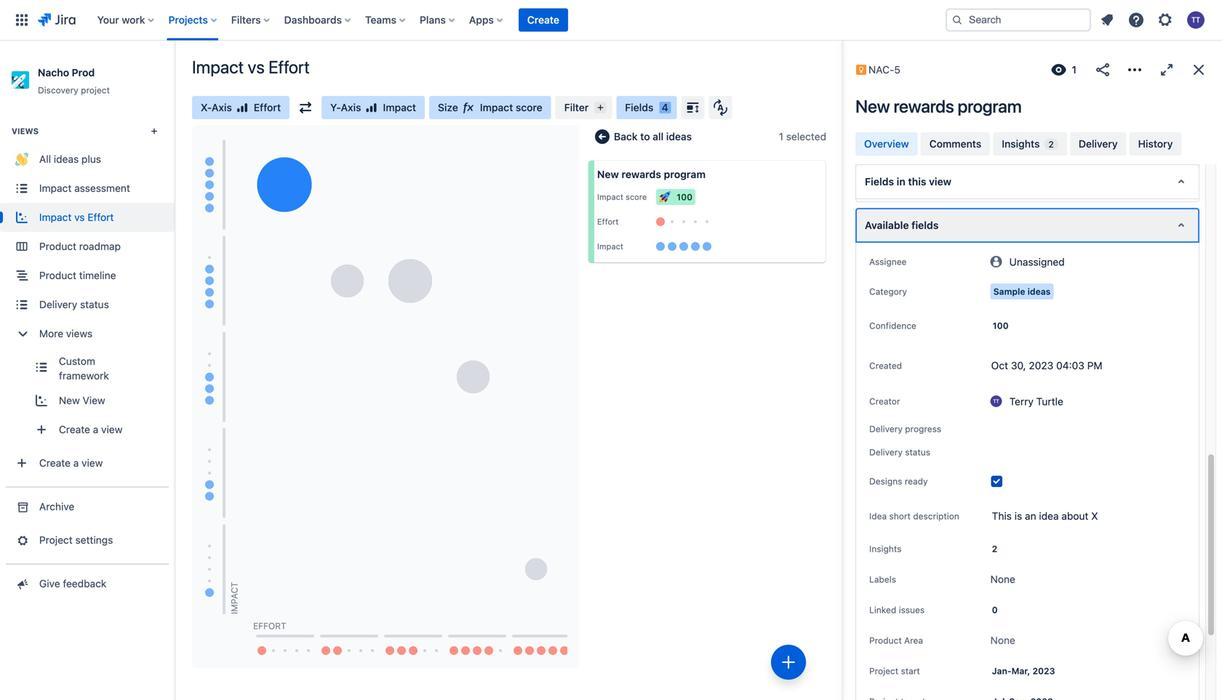 Task type: vqa. For each thing, say whether or not it's contained in the screenshot.
100 to the top
yes



Task type: describe. For each thing, give the bounding box(es) containing it.
idea short description button
[[865, 508, 964, 525]]

views
[[66, 328, 92, 340]]

work
[[122, 14, 145, 26]]

new view link
[[20, 386, 175, 415]]

Search field
[[946, 8, 1091, 32]]

more
[[39, 328, 63, 340]]

custom framework
[[59, 355, 109, 382]]

jira product discovery navigation element
[[0, 41, 175, 701]]

delivery inside group
[[39, 299, 77, 311]]

status inside popup button
[[905, 448, 930, 458]]

x
[[1091, 510, 1098, 522]]

nac-
[[869, 64, 894, 76]]

short
[[889, 512, 911, 522]]

designs
[[869, 477, 902, 487]]

banner containing your work
[[0, 0, 1222, 41]]

category button
[[865, 283, 911, 301]]

dashboards
[[284, 14, 342, 26]]

create button
[[519, 8, 568, 32]]

views
[[12, 127, 39, 136]]

help image
[[1128, 11, 1145, 29]]

product for product roadmap
[[39, 241, 76, 253]]

create a view button
[[20, 415, 175, 445]]

history button
[[1129, 132, 1182, 156]]

fields in this view
[[865, 176, 951, 188]]

description
[[913, 512, 959, 522]]

ready
[[905, 477, 928, 487]]

comments button
[[921, 132, 990, 156]]

created
[[869, 361, 902, 371]]

jan-mar, 2023
[[992, 667, 1055, 677]]

open idea image
[[808, 161, 826, 178]]

0
[[992, 605, 998, 616]]

new for effort
[[597, 168, 619, 180]]

project start
[[869, 667, 920, 677]]

30,
[[1011, 360, 1026, 372]]

teams
[[365, 14, 396, 26]]

discovery
[[38, 85, 78, 95]]

linked
[[869, 605, 896, 616]]

x-axis
[[201, 101, 232, 113]]

create for create a view dropdown button
[[59, 424, 90, 436]]

designs ready
[[869, 477, 928, 487]]

framework
[[59, 370, 109, 382]]

this
[[908, 176, 926, 188]]

insights button
[[865, 541, 906, 558]]

all ideas plus link
[[0, 145, 175, 174]]

labels
[[869, 575, 896, 585]]

rating image
[[366, 102, 377, 113]]

idea
[[869, 512, 887, 522]]

1 none from the top
[[991, 574, 1015, 586]]

assessment
[[74, 182, 130, 194]]

pm
[[1087, 360, 1102, 372]]

search image
[[952, 14, 963, 26]]

autosave is enabled image
[[713, 99, 728, 116]]

filter button
[[556, 96, 612, 119]]

2 inside tab list
[[1049, 139, 1054, 149]]

your
[[97, 14, 119, 26]]

history
[[1138, 138, 1173, 150]]

1 horizontal spatial score
[[626, 192, 647, 202]]

area
[[904, 636, 923, 646]]

your profile and settings image
[[1187, 11, 1205, 29]]

creator button
[[865, 393, 905, 410]]

1 for 1 selected
[[779, 131, 783, 143]]

rewards for impact vs effort
[[894, 96, 954, 116]]

back
[[614, 131, 638, 143]]

custom
[[59, 355, 95, 367]]

impact assessment
[[39, 182, 130, 194]]

nac-5
[[869, 64, 901, 76]]

back to all ideas
[[614, 131, 692, 143]]

more image
[[1126, 61, 1144, 79]]

4
[[662, 101, 668, 113]]

impact vs effort inside 'link'
[[39, 211, 114, 223]]

ideas for all ideas plus
[[54, 153, 79, 165]]

ideas inside button
[[666, 131, 692, 143]]

linked issues button
[[865, 602, 929, 619]]

to
[[640, 131, 650, 143]]

more views link
[[0, 319, 175, 349]]

vs inside impact vs effort 'link'
[[74, 211, 85, 223]]

create a view for create a view popup button
[[39, 457, 103, 469]]

project
[[81, 85, 110, 95]]

appswitcher icon image
[[13, 11, 31, 29]]

nacho prod discovery project
[[38, 67, 110, 95]]

new view
[[59, 395, 105, 407]]

delivery status inside delivery status popup button
[[869, 448, 930, 458]]

new inside jira product discovery navigation element
[[59, 395, 80, 407]]

fields for fields in this view
[[865, 176, 894, 188]]

apps
[[469, 14, 494, 26]]

1 selected
[[779, 131, 826, 143]]

project for project start
[[869, 667, 899, 677]]

delivery status inside delivery status link
[[39, 299, 109, 311]]

view for create a view popup button
[[82, 457, 103, 469]]

nacho
[[38, 67, 69, 79]]

designs ready button
[[865, 473, 932, 490]]

2023 for 30,
[[1029, 360, 1054, 372]]

current project sidebar image
[[159, 58, 191, 87]]

rewards for effort
[[622, 168, 661, 180]]

delivery progress button
[[865, 421, 946, 438]]

oct 30, 2023 04:03 pm
[[991, 360, 1102, 372]]

product for product timeline
[[39, 270, 76, 282]]

created button
[[865, 357, 906, 375]]

impact vs effort link
[[0, 203, 175, 232]]

project settings button
[[0, 526, 175, 555]]

issues
[[899, 605, 925, 616]]

fields for fields
[[625, 101, 653, 113]]

x-
[[201, 101, 212, 113]]

linked issues
[[869, 605, 925, 616]]

5
[[894, 64, 901, 76]]

delivery status button
[[865, 444, 935, 461]]

insights inside popup button
[[869, 544, 902, 554]]

idea short description
[[869, 512, 959, 522]]

0 vertical spatial view
[[929, 176, 951, 188]]

0 horizontal spatial 100
[[677, 192, 693, 202]]

2023 for mar,
[[1033, 667, 1055, 677]]

create for create a view popup button
[[39, 457, 71, 469]]

projects
[[168, 14, 208, 26]]

roadmap
[[79, 241, 121, 253]]

back to all ideas button
[[588, 125, 701, 148]]

in
[[897, 176, 906, 188]]

create a view for create a view dropdown button
[[59, 424, 123, 436]]

idea
[[1039, 510, 1059, 522]]



Task type: locate. For each thing, give the bounding box(es) containing it.
1 vertical spatial none
[[991, 635, 1015, 647]]

new rewards program up comments on the right of the page
[[856, 96, 1022, 116]]

jul-sep, 2023 image
[[989, 694, 1056, 701]]

product up product timeline
[[39, 241, 76, 253]]

rewards down 5
[[894, 96, 954, 116]]

1 vertical spatial fields
[[865, 176, 894, 188]]

delivery button
[[1070, 132, 1127, 156]]

1 horizontal spatial insights
[[1002, 138, 1040, 150]]

feedback
[[63, 578, 106, 590]]

delivery status down product timeline
[[39, 299, 109, 311]]

0 vertical spatial program
[[958, 96, 1022, 116]]

your work button
[[93, 8, 160, 32]]

all
[[39, 153, 51, 165]]

new down nac-
[[856, 96, 890, 116]]

give feedback button
[[0, 570, 175, 599]]

impact score down back
[[597, 192, 647, 202]]

1 vertical spatial vs
[[74, 211, 85, 223]]

create inside popup button
[[39, 457, 71, 469]]

2 vertical spatial create
[[39, 457, 71, 469]]

0 vertical spatial create
[[527, 14, 559, 26]]

insights up fields in this view element
[[1002, 138, 1040, 150]]

0 vertical spatial status
[[80, 299, 109, 311]]

0 vertical spatial score
[[516, 101, 542, 113]]

score left filter
[[516, 101, 542, 113]]

2 none from the top
[[991, 635, 1015, 647]]

0 horizontal spatial status
[[80, 299, 109, 311]]

progress
[[905, 424, 941, 434]]

new rewards program
[[856, 96, 1022, 116], [597, 168, 706, 180]]

1 horizontal spatial ideas
[[666, 131, 692, 143]]

1 vertical spatial score
[[626, 192, 647, 202]]

1 vertical spatial status
[[905, 448, 930, 458]]

insights up labels popup button
[[869, 544, 902, 554]]

0 horizontal spatial new
[[59, 395, 80, 407]]

2023 right "30,"
[[1029, 360, 1054, 372]]

score
[[516, 101, 542, 113], [626, 192, 647, 202]]

1 horizontal spatial 100
[[993, 321, 1009, 331]]

0 horizontal spatial insights
[[869, 544, 902, 554]]

product inside product area popup button
[[869, 636, 902, 646]]

a inside popup button
[[73, 457, 79, 469]]

impact inside 'link'
[[39, 211, 72, 223]]

status inside jira product discovery navigation element
[[80, 299, 109, 311]]

0 vertical spatial vs
[[248, 57, 265, 77]]

tab list containing overview
[[854, 131, 1212, 157]]

create
[[527, 14, 559, 26], [59, 424, 90, 436], [39, 457, 71, 469]]

0 vertical spatial 1
[[1072, 64, 1077, 76]]

settings image
[[1157, 11, 1174, 29]]

delivery progress
[[869, 424, 941, 434]]

1 vertical spatial 1
[[779, 131, 783, 143]]

size
[[438, 101, 458, 113]]

group
[[0, 108, 175, 487]]

plans
[[420, 14, 446, 26]]

project settings
[[39, 534, 113, 546]]

none up "jan-"
[[991, 635, 1015, 647]]

1 horizontal spatial new
[[597, 168, 619, 180]]

1 vertical spatial new
[[597, 168, 619, 180]]

overview
[[864, 138, 909, 150]]

rating image
[[236, 102, 248, 113]]

notifications image
[[1098, 11, 1116, 29]]

1 vertical spatial impact score
[[597, 192, 647, 202]]

axis for y-
[[341, 101, 361, 113]]

2 axis from the left
[[341, 101, 361, 113]]

1 horizontal spatial impact score
[[597, 192, 647, 202]]

project settings image
[[14, 533, 29, 548]]

vs up rating icon
[[248, 57, 265, 77]]

1 vertical spatial view
[[101, 424, 123, 436]]

create a view down view at the bottom of the page
[[59, 424, 123, 436]]

1 for 1
[[1072, 64, 1077, 76]]

create a view inside dropdown button
[[59, 424, 123, 436]]

100 down back to all ideas
[[677, 192, 693, 202]]

program for effort
[[664, 168, 706, 180]]

status down timeline
[[80, 299, 109, 311]]

program up comments on the right of the page
[[958, 96, 1022, 116]]

2 vertical spatial new
[[59, 395, 80, 407]]

new rewards program for impact vs effort
[[856, 96, 1022, 116]]

comments
[[929, 138, 982, 150]]

0 horizontal spatial rewards
[[622, 168, 661, 180]]

switchaxes image
[[300, 102, 311, 113]]

project down archive
[[39, 534, 73, 546]]

delivery up designs
[[869, 448, 903, 458]]

none
[[991, 574, 1015, 586], [991, 635, 1015, 647]]

y-axis
[[330, 101, 361, 113]]

1 horizontal spatial a
[[93, 424, 98, 436]]

available
[[865, 219, 909, 231]]

1 vertical spatial 2023
[[1033, 667, 1055, 677]]

impact score right the formula icon
[[480, 101, 542, 113]]

0 vertical spatial fields
[[625, 101, 653, 113]]

product for product area
[[869, 636, 902, 646]]

status
[[80, 299, 109, 311], [905, 448, 930, 458]]

available fields
[[865, 219, 939, 231]]

about
[[1062, 510, 1089, 522]]

1 horizontal spatial fields
[[865, 176, 894, 188]]

feedback image
[[14, 577, 29, 592]]

:rocket: image
[[659, 191, 671, 203], [659, 191, 671, 203]]

view inside popup button
[[82, 457, 103, 469]]

1 vertical spatial ideas
[[54, 153, 79, 165]]

project start button
[[865, 663, 924, 680]]

view down new view link
[[101, 424, 123, 436]]

1 vertical spatial product
[[39, 270, 76, 282]]

archive button
[[0, 493, 175, 522]]

project left start
[[869, 667, 899, 677]]

new down back icon
[[597, 168, 619, 180]]

0 vertical spatial rewards
[[894, 96, 954, 116]]

project for project settings
[[39, 534, 73, 546]]

0 horizontal spatial impact vs effort
[[39, 211, 114, 223]]

a down create a view dropdown button
[[73, 457, 79, 469]]

fields in this view element
[[856, 164, 1200, 199]]

0 horizontal spatial fields
[[625, 101, 653, 113]]

program down back to all ideas
[[664, 168, 706, 180]]

is
[[1015, 510, 1022, 522]]

product timeline link
[[0, 261, 175, 290]]

1 horizontal spatial impact vs effort
[[192, 57, 310, 77]]

1 left "more" icon
[[1072, 64, 1077, 76]]

give feedback
[[39, 578, 106, 590]]

0 vertical spatial product
[[39, 241, 76, 253]]

1 horizontal spatial vs
[[248, 57, 265, 77]]

1 vertical spatial program
[[664, 168, 706, 180]]

100
[[677, 192, 693, 202], [993, 321, 1009, 331]]

0 vertical spatial project
[[39, 534, 73, 546]]

back icon image
[[594, 128, 611, 145]]

0 vertical spatial 2023
[[1029, 360, 1054, 372]]

a inside dropdown button
[[93, 424, 98, 436]]

2 vertical spatial product
[[869, 636, 902, 646]]

ideas inside group
[[54, 153, 79, 165]]

0 horizontal spatial project
[[39, 534, 73, 546]]

apps button
[[465, 8, 508, 32]]

axis for x-
[[212, 101, 232, 113]]

new left view at the bottom of the page
[[59, 395, 80, 407]]

1 vertical spatial impact vs effort
[[39, 211, 114, 223]]

0 horizontal spatial 1
[[779, 131, 783, 143]]

more views
[[39, 328, 92, 340]]

fields left in
[[865, 176, 894, 188]]

formula image
[[463, 102, 474, 113]]

1 vertical spatial delivery status
[[869, 448, 930, 458]]

archive
[[39, 501, 74, 513]]

filters button
[[227, 8, 275, 32]]

delivery inside button
[[1079, 138, 1118, 150]]

view inside dropdown button
[[101, 424, 123, 436]]

1 horizontal spatial axis
[[341, 101, 361, 113]]

1 axis from the left
[[212, 101, 232, 113]]

100 down sample
[[993, 321, 1009, 331]]

card layout: detailed image
[[684, 99, 702, 116]]

0 horizontal spatial ideas
[[54, 153, 79, 165]]

product roadmap link
[[0, 232, 175, 261]]

create inside button
[[527, 14, 559, 26]]

group containing all ideas plus
[[0, 108, 175, 487]]

:wave: image
[[15, 153, 28, 166], [15, 153, 28, 166]]

banner
[[0, 0, 1222, 41]]

available fields element
[[856, 208, 1200, 243]]

0 horizontal spatial impact score
[[480, 101, 542, 113]]

1 horizontal spatial 2
[[1049, 139, 1054, 149]]

insights inside tab list
[[1002, 138, 1040, 150]]

oct
[[991, 360, 1008, 372]]

create inside dropdown button
[[59, 424, 90, 436]]

2 horizontal spatial new
[[856, 96, 890, 116]]

delivery status down delivery progress
[[869, 448, 930, 458]]

delivery status
[[39, 299, 109, 311], [869, 448, 930, 458]]

primary element
[[9, 0, 934, 40]]

1 vertical spatial insights
[[869, 544, 902, 554]]

1 horizontal spatial program
[[958, 96, 1022, 116]]

mar,
[[1012, 667, 1030, 677]]

settings
[[75, 534, 113, 546]]

view
[[929, 176, 951, 188], [101, 424, 123, 436], [82, 457, 103, 469]]

score down back to all ideas button
[[626, 192, 647, 202]]

confidence button
[[865, 317, 921, 335]]

filter
[[564, 101, 589, 113]]

new rewards program down back to all ideas
[[597, 168, 706, 180]]

1 horizontal spatial project
[[869, 667, 899, 677]]

filters
[[231, 14, 261, 26]]

product left the area
[[869, 636, 902, 646]]

0 vertical spatial insights
[[1002, 138, 1040, 150]]

your work
[[97, 14, 145, 26]]

a for create a view dropdown button
[[93, 424, 98, 436]]

rewards down back to all ideas button
[[622, 168, 661, 180]]

impact assessment link
[[0, 174, 175, 203]]

create right apps dropdown button
[[527, 14, 559, 26]]

product roadmap
[[39, 241, 121, 253]]

1 horizontal spatial new rewards program
[[856, 96, 1022, 116]]

0 horizontal spatial program
[[664, 168, 706, 180]]

1 horizontal spatial status
[[905, 448, 930, 458]]

rewards
[[894, 96, 954, 116], [622, 168, 661, 180]]

view for create a view dropdown button
[[101, 424, 123, 436]]

view down create a view dropdown button
[[82, 457, 103, 469]]

1 vertical spatial 100
[[993, 321, 1009, 331]]

impact vs effort up product roadmap
[[39, 211, 114, 223]]

vs
[[248, 57, 265, 77], [74, 211, 85, 223]]

an
[[1025, 510, 1036, 522]]

vs up product roadmap
[[74, 211, 85, 223]]

all ideas plus
[[39, 153, 101, 165]]

2 down this
[[992, 544, 998, 554]]

tab list
[[854, 131, 1212, 157]]

1 vertical spatial project
[[869, 667, 899, 677]]

a for create a view popup button
[[73, 457, 79, 469]]

terry turtle
[[1009, 396, 1063, 408]]

0 vertical spatial new rewards program
[[856, 96, 1022, 116]]

turtle
[[1036, 396, 1063, 408]]

product inside product timeline link
[[39, 270, 76, 282]]

assignee
[[869, 257, 907, 267]]

create a view button
[[0, 449, 175, 478]]

0 horizontal spatial a
[[73, 457, 79, 469]]

axis left rating icon
[[212, 101, 232, 113]]

product inside product roadmap link
[[39, 241, 76, 253]]

1 inside '1' "popup button"
[[1072, 64, 1077, 76]]

new for impact vs effort
[[856, 96, 890, 116]]

fields left 4
[[625, 101, 653, 113]]

1 left selected
[[779, 131, 783, 143]]

0 vertical spatial delivery status
[[39, 299, 109, 311]]

1 vertical spatial new rewards program
[[597, 168, 706, 180]]

nac-5 link
[[854, 61, 911, 79]]

0 vertical spatial impact score
[[480, 101, 542, 113]]

program for impact vs effort
[[958, 96, 1022, 116]]

plans button
[[415, 8, 460, 32]]

0 vertical spatial none
[[991, 574, 1015, 586]]

create a view inside popup button
[[39, 457, 103, 469]]

ideas for sample ideas
[[1028, 287, 1051, 297]]

2 horizontal spatial ideas
[[1028, 287, 1051, 297]]

view right this on the top of page
[[929, 176, 951, 188]]

delivery left history
[[1079, 138, 1118, 150]]

project inside popup button
[[869, 667, 899, 677]]

2 up fields in this view element
[[1049, 139, 1054, 149]]

0 vertical spatial a
[[93, 424, 98, 436]]

0 horizontal spatial 2
[[992, 544, 998, 554]]

0 horizontal spatial new rewards program
[[597, 168, 706, 180]]

a
[[93, 424, 98, 436], [73, 457, 79, 469]]

assignee button
[[865, 253, 911, 271]]

close image
[[1190, 61, 1208, 79]]

0 vertical spatial new
[[856, 96, 890, 116]]

timeline
[[79, 270, 116, 282]]

create up archive
[[39, 457, 71, 469]]

jira image
[[38, 11, 75, 29], [38, 11, 75, 29]]

create a view down create a view dropdown button
[[39, 457, 103, 469]]

0 vertical spatial impact vs effort
[[192, 57, 310, 77]]

sample
[[993, 287, 1025, 297]]

delivery up more
[[39, 299, 77, 311]]

impact
[[192, 57, 244, 77], [383, 101, 416, 113], [480, 101, 513, 113], [39, 182, 72, 194], [597, 192, 623, 202], [39, 211, 72, 223], [597, 242, 623, 251], [229, 582, 239, 615]]

1 horizontal spatial rewards
[[894, 96, 954, 116]]

projects button
[[164, 8, 222, 32]]

product timeline
[[39, 270, 116, 282]]

2 vertical spatial ideas
[[1028, 287, 1051, 297]]

1 horizontal spatial 1
[[1072, 64, 1077, 76]]

confidence
[[869, 321, 916, 331]]

product down product roadmap
[[39, 270, 76, 282]]

2 vertical spatial view
[[82, 457, 103, 469]]

status down progress
[[905, 448, 930, 458]]

new rewards program for effort
[[597, 168, 706, 180]]

0 horizontal spatial vs
[[74, 211, 85, 223]]

project inside button
[[39, 534, 73, 546]]

selected
[[786, 131, 826, 143]]

0 horizontal spatial score
[[516, 101, 542, 113]]

1 horizontal spatial delivery status
[[869, 448, 930, 458]]

delivery up delivery status popup button
[[869, 424, 903, 434]]

none up 0 at the bottom of the page
[[991, 574, 1015, 586]]

a down new view link
[[93, 424, 98, 436]]

create down new view at left bottom
[[59, 424, 90, 436]]

1 vertical spatial create
[[59, 424, 90, 436]]

add ideas image
[[780, 654, 797, 671]]

2023 right mar, at the right bottom of page
[[1033, 667, 1055, 677]]

fields
[[912, 219, 939, 231]]

1 vertical spatial create a view
[[39, 457, 103, 469]]

04:03
[[1056, 360, 1085, 372]]

0 horizontal spatial axis
[[212, 101, 232, 113]]

0 vertical spatial create a view
[[59, 424, 123, 436]]

fields
[[625, 101, 653, 113], [865, 176, 894, 188]]

axis left rating image
[[341, 101, 361, 113]]

custom framework link
[[20, 349, 175, 386]]

this is an idea about x
[[992, 510, 1098, 522]]

0 vertical spatial 100
[[677, 192, 693, 202]]

1 vertical spatial rewards
[[622, 168, 661, 180]]

expand image
[[1158, 61, 1176, 79]]

0 vertical spatial ideas
[[666, 131, 692, 143]]

impact vs effort up rating icon
[[192, 57, 310, 77]]

1 button
[[1049, 58, 1082, 81]]

effort inside 'link'
[[88, 211, 114, 223]]

0 vertical spatial 2
[[1049, 139, 1054, 149]]

1 vertical spatial a
[[73, 457, 79, 469]]

0 horizontal spatial delivery status
[[39, 299, 109, 311]]

1 vertical spatial 2
[[992, 544, 998, 554]]

y-
[[330, 101, 341, 113]]



